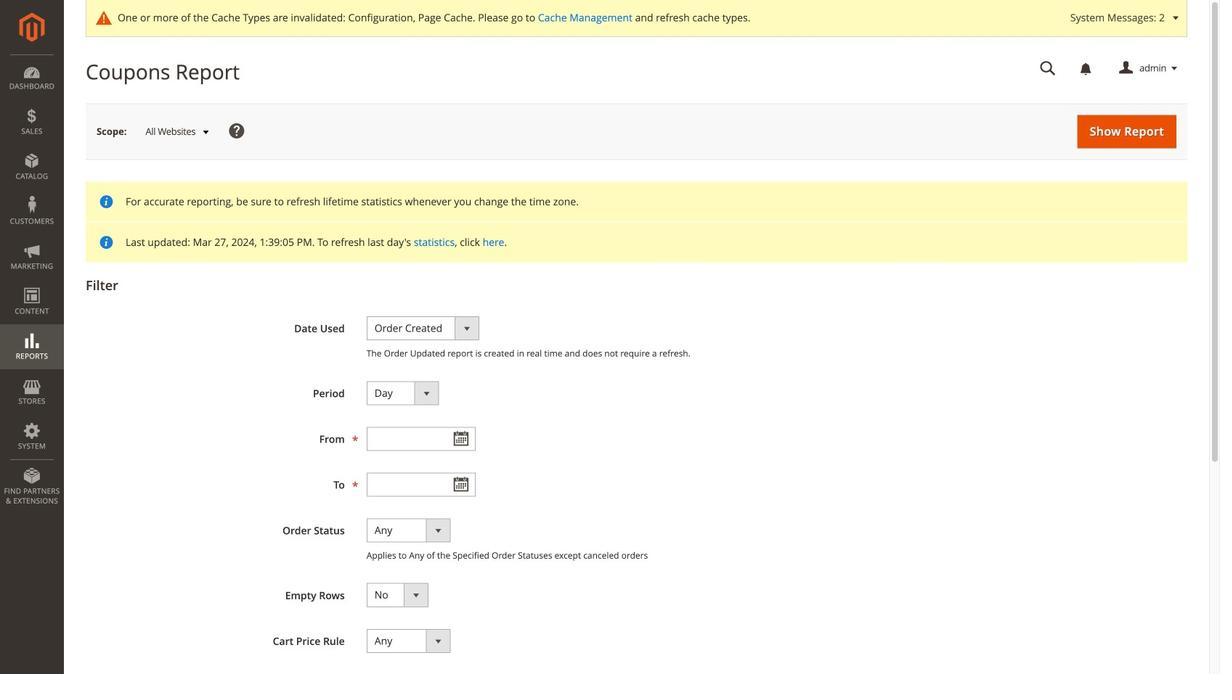 Task type: locate. For each thing, give the bounding box(es) containing it.
menu bar
[[0, 54, 64, 514]]

magento admin panel image
[[19, 12, 45, 42]]

None text field
[[1030, 56, 1066, 81], [367, 427, 475, 451], [367, 473, 475, 497], [1030, 56, 1066, 81], [367, 427, 475, 451], [367, 473, 475, 497]]



